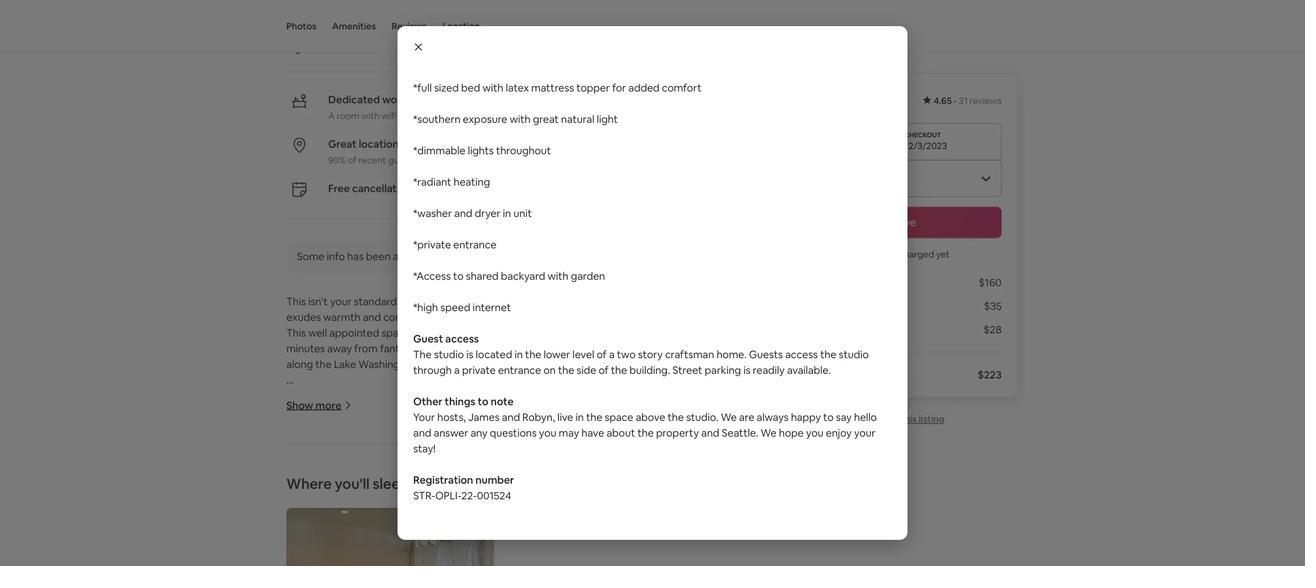 Task type: describe. For each thing, give the bounding box(es) containing it.
stay!
[[413, 442, 436, 455]]

your inside this isn't your standard rental. designed by a uw-trained architect, this charming studio exudes warmth and comes fully equipped with everything you need to live comfortably. this well appointed space sits in the heart of seattle's central district where you'll be minutes away from fantastic restaurants, coffee shops, dispensaries, and stunning views along the lake washington shoreline.
[[330, 295, 352, 308]]

0 horizontal spatial gas
[[383, 436, 400, 450]]

unit inside the about this space dialog
[[513, 206, 532, 220]]

*washer
[[413, 206, 452, 220]]

reviews button
[[392, 0, 427, 52]]

*beautiful, inside the about this space dialog
[[413, 49, 463, 63]]

that's
[[398, 110, 422, 121]]

hope
[[779, 426, 804, 439]]

garden
[[571, 269, 605, 282]]

with down sleep
[[383, 530, 404, 544]]

shared
[[466, 269, 499, 282]]

about this space dialog
[[398, 0, 908, 540]]

us
[[333, 405, 343, 418]]

guests inside the entire rental unit hosted by james 2 guests · 1 bedroom · 1 bed ·
[[295, 41, 327, 55]]

1 vertical spatial *southern exposure with great natural light
[[286, 530, 491, 544]]

0 horizontal spatial stove
[[402, 436, 428, 450]]

0 horizontal spatial cabinetry
[[499, 468, 545, 481]]

standard
[[354, 295, 397, 308]]

0 horizontal spatial is
[[466, 348, 473, 361]]

entire rental unit hosted by james 2 guests · 1 bedroom · 1 bed ·
[[286, 18, 516, 55]]

hello
[[854, 410, 877, 424]]

reviews
[[970, 95, 1002, 107]]

sized inside the about this space dialog
[[434, 81, 459, 94]]

0 horizontal spatial *southern
[[286, 530, 334, 544]]

minutes
[[286, 342, 325, 355]]

reserve
[[877, 216, 916, 229]]

fantastic
[[380, 342, 422, 355]]

report this listing
[[869, 414, 945, 425]]

great inside the about this space dialog
[[533, 112, 559, 126]]

suited
[[444, 110, 470, 121]]

with down where you'll sleep
[[356, 499, 377, 512]]

rating.
[[526, 154, 553, 166]]

1 vertical spatial sized
[[307, 499, 332, 512]]

uw-
[[502, 295, 523, 308]]

1 horizontal spatial this
[[901, 414, 917, 425]]

need inside this isn't your standard rental. designed by a uw-trained architect, this charming studio exudes warmth and comes fully equipped with everything you need to live comfortably. this well appointed space sits in the heart of seattle's central district where you'll be minutes away from fantastic restaurants, coffee shops, dispensaries, and stunning views along the lake washington shoreline.
[[586, 311, 610, 324]]

of inside this isn't your standard rental. designed by a uw-trained architect, this charming studio exudes warmth and comes fully equipped with everything you need to live comfortably. this well appointed space sits in the heart of seattle's central district where you'll be minutes away from fantastic restaurants, coffee shops, dispensaries, and stunning views along the lake washington shoreline.
[[488, 326, 498, 340]]

1 horizontal spatial 1
[[392, 41, 397, 55]]

001524
[[477, 489, 511, 502]]

well-
[[424, 110, 444, 121]]

throughout
[[496, 144, 551, 157]]

photos button
[[286, 0, 316, 52]]

kitchen inside the about this space dialog
[[448, 18, 484, 31]]

counters inside the about this space dialog
[[560, 49, 603, 63]]

dryer
[[475, 206, 500, 220]]

gas inside the about this space dialog
[[510, 18, 526, 31]]

0 horizontal spatial natural
[[434, 530, 468, 544]]

1 vertical spatial tools
[[523, 436, 547, 450]]

need inside the about this space dialog
[[703, 18, 727, 31]]

0 horizontal spatial mattress
[[404, 499, 447, 512]]

live inside this isn't your standard rental. designed by a uw-trained architect, this charming studio exudes warmth and comes fully equipped with everything you need to live comfortably. this well appointed space sits in the heart of seattle's central district where you'll be minutes away from fantastic restaurants, coffee shops, dispensaries, and stunning views along the lake washington shoreline.
[[625, 311, 641, 324]]

guests
[[749, 348, 783, 361]]

automatically
[[393, 250, 458, 263]]

internet
[[473, 300, 511, 314]]

street
[[672, 363, 702, 377]]

entrance inside guest access the studio is located in the lower level of a two story craftsman home. guests access the studio through a private entrance on the side of the building. street parking is readily available.
[[498, 363, 541, 377]]

other
[[413, 395, 442, 408]]

2 horizontal spatial you
[[806, 426, 824, 439]]

1 vertical spatial sanded
[[366, 468, 402, 481]]

guests inside "great location 90% of recent guests gave the location a 5-star rating."
[[388, 154, 416, 166]]

be inside this isn't your standard rental. designed by a uw-trained architect, this charming studio exudes warmth and comes fully equipped with everything you need to live comfortably. this well appointed space sits in the heart of seattle's central district where you'll be minutes away from fantastic restaurants, coffee shops, dispensaries, and stunning views along the lake washington shoreline.
[[678, 326, 691, 340]]

0 horizontal spatial great
[[406, 530, 432, 544]]

happy
[[791, 410, 821, 424]]

some info has been automatically translated.
[[297, 250, 512, 263]]

yet
[[936, 249, 950, 261]]

robyn,
[[522, 410, 555, 424]]

exposure inside the about this space dialog
[[463, 112, 507, 126]]

bedroom image
[[286, 508, 495, 566]]

you'll inside this isn't your standard rental. designed by a uw-trained architect, this charming studio exudes warmth and comes fully equipped with everything you need to live comfortably. this well appointed space sits in the heart of seattle's central district where you'll be minutes away from fantastic restaurants, coffee shops, dispensaries, and stunning views along the lake washington shoreline.
[[652, 326, 676, 340]]

*chef's inside the about this space dialog
[[413, 18, 446, 31]]

1 horizontal spatial we
[[761, 426, 777, 439]]

$35
[[984, 299, 1002, 313]]

1 vertical spatial location
[[457, 154, 491, 166]]

2 this from the top
[[286, 326, 306, 340]]

0 vertical spatial before
[[414, 182, 447, 195]]

1 horizontal spatial for
[[485, 499, 499, 512]]

space inside other things to note your hosts, james and robyn, live in the space above the studio. we are always happy to say hello and answer any questions you may have about the property and seattle. we hope you enjoy your stay!
[[605, 410, 633, 424]]

$160
[[979, 276, 1002, 289]]

space inside this isn't your standard rental. designed by a uw-trained architect, this charming studio exudes warmth and comes fully equipped with everything you need to live comfortably. this well appointed space sits in the heart of seattle's central district where you'll be minutes away from fantastic restaurants, coffee shops, dispensaries, and stunning views along the lake washington shoreline.
[[381, 326, 410, 340]]

speed
[[440, 300, 470, 314]]

restaurants,
[[424, 342, 482, 355]]

0 horizontal spatial kitchen
[[322, 436, 357, 450]]

location
[[442, 20, 480, 32]]

by james
[[452, 18, 516, 37]]

private
[[462, 363, 496, 377]]

sleep
[[373, 474, 409, 493]]

1 this from the top
[[286, 295, 306, 308]]

unit inside the entire rental unit hosted by james 2 guests · 1 bedroom · 1 bed ·
[[372, 18, 398, 37]]

· down the 'rental'
[[329, 41, 332, 55]]

comfortably.
[[644, 311, 705, 324]]

have
[[581, 426, 604, 439]]

1 vertical spatial *full
[[286, 499, 305, 512]]

*southern exposure with great natural light inside the about this space dialog
[[413, 112, 618, 126]]

total before taxes
[[791, 368, 880, 382]]

with down stay with us and you'll enjoy:
[[360, 436, 380, 450]]

light inside the about this space dialog
[[597, 112, 618, 126]]

1 vertical spatial topper
[[450, 499, 483, 512]]

a inside "great location 90% of recent guests gave the location a 5-star rating."
[[493, 154, 498, 166]]

0 horizontal spatial wood
[[404, 468, 431, 481]]

1 vertical spatial access
[[785, 348, 818, 361]]

side
[[577, 363, 596, 377]]

to left say
[[823, 410, 834, 424]]

location button
[[442, 0, 480, 52]]

with right location button
[[486, 18, 507, 31]]

translated.
[[460, 250, 512, 263]]

readily
[[753, 363, 785, 377]]

your inside other things to note your hosts, james and robyn, live in the space above the studio. we are always happy to say hello and answer any questions you may have about the property and seattle. we hope you enjoy your stay!
[[854, 426, 875, 439]]

reserve button
[[791, 207, 1002, 238]]

*access to shared backyard with garden
[[413, 269, 605, 282]]

isn't
[[308, 295, 328, 308]]

1 vertical spatial before
[[818, 368, 851, 382]]

stunning
[[635, 342, 677, 355]]

lower
[[544, 348, 570, 361]]

1 vertical spatial *chef's kitchen with gas stove and all the cooking tools you'll need
[[286, 436, 600, 450]]

with inside this isn't your standard rental. designed by a uw-trained architect, this charming studio exudes warmth and comes fully equipped with everything you need to live comfortably. this well appointed space sits in the heart of seattle's central district where you'll be minutes away from fantastic restaurants, coffee shops, dispensaries, and stunning views along the lake washington shoreline.
[[489, 311, 510, 324]]

you inside this isn't your standard rental. designed by a uw-trained architect, this charming studio exudes warmth and comes fully equipped with everything you need to live comfortably. this well appointed space sits in the heart of seattle's central district where you'll be minutes away from fantastic restaurants, coffee shops, dispensaries, and stunning views along the lake washington shoreline.
[[566, 311, 584, 324]]

*full inside the about this space dialog
[[413, 81, 432, 94]]

charming
[[628, 295, 673, 308]]

through
[[413, 363, 452, 377]]

· left the 31
[[954, 95, 956, 107]]

note
[[491, 395, 514, 408]]

all inside the about this space dialog
[[578, 18, 588, 31]]

0 horizontal spatial bed
[[334, 499, 353, 512]]

*access
[[413, 269, 451, 282]]

0 horizontal spatial cooking
[[482, 436, 521, 450]]

for inside "dedicated workspace a room with wifi that's well-suited for working."
[[472, 110, 484, 121]]

trained
[[523, 295, 558, 308]]

2 horizontal spatial 1
[[503, 182, 508, 195]]

hosted
[[401, 18, 449, 37]]

building.
[[629, 363, 670, 377]]

located
[[476, 348, 512, 361]]

0 horizontal spatial you
[[539, 426, 556, 439]]

your
[[413, 410, 435, 424]]

1 vertical spatial counters
[[434, 468, 476, 481]]

been
[[366, 250, 391, 263]]

$223
[[978, 368, 1002, 382]]

sits
[[412, 326, 429, 340]]

in inside other things to note your hosts, james and robyn, live in the space above the studio. we are always happy to say hello and answer any questions you may have about the property and seattle. we hope you enjoy your stay!
[[576, 410, 584, 424]]

5-
[[500, 154, 508, 166]]

appointed
[[329, 326, 379, 340]]

some
[[297, 250, 324, 263]]

with left us on the bottom left of page
[[310, 405, 330, 418]]

backyard
[[501, 269, 545, 282]]

0 vertical spatial location
[[359, 137, 399, 151]]

great location 90% of recent guests gave the location a 5-star rating.
[[328, 137, 553, 166]]

reviews
[[392, 20, 427, 32]]

*southern inside the about this space dialog
[[413, 112, 461, 126]]

district
[[582, 326, 617, 340]]

comfort inside the about this space dialog
[[662, 81, 702, 94]]

$28
[[983, 323, 1002, 336]]

questions
[[490, 426, 537, 439]]

fully
[[418, 311, 438, 324]]

gave
[[418, 154, 439, 166]]

2 horizontal spatial studio
[[839, 348, 869, 361]]

· down hosted
[[420, 41, 423, 55]]

warmth
[[323, 311, 361, 324]]

registration
[[413, 473, 473, 486]]

recent
[[359, 154, 386, 166]]



Task type: locate. For each thing, give the bounding box(es) containing it.
1 vertical spatial live
[[557, 410, 573, 424]]

of up coffee
[[488, 326, 498, 340]]

*beautiful, down stay
[[286, 468, 336, 481]]

1 vertical spatial *beautiful,
[[286, 468, 336, 481]]

1 vertical spatial exposure
[[336, 530, 381, 544]]

2
[[286, 41, 292, 55]]

mattress
[[531, 81, 574, 94], [404, 499, 447, 512]]

*beautiful, hand-sanded wood counters and cabinetry down by james
[[413, 49, 672, 63]]

0 vertical spatial is
[[466, 348, 473, 361]]

for inside the about this space dialog
[[612, 81, 626, 94]]

guests down entire
[[295, 41, 327, 55]]

on
[[543, 363, 556, 377]]

james
[[468, 410, 500, 424]]

we left are
[[721, 410, 737, 424]]

stove down your
[[402, 436, 428, 450]]

taxes
[[853, 368, 880, 382]]

in inside this isn't your standard rental. designed by a uw-trained architect, this charming studio exudes warmth and comes fully equipped with everything you need to live comfortably. this well appointed space sits in the heart of seattle's central district where you'll be minutes away from fantastic restaurants, coffee shops, dispensaries, and stunning views along the lake washington shoreline.
[[431, 326, 439, 340]]

be
[[886, 249, 897, 261], [678, 326, 691, 340]]

exudes
[[286, 311, 321, 324]]

0 vertical spatial kitchen
[[448, 18, 484, 31]]

0 horizontal spatial studio
[[434, 348, 464, 361]]

tools inside the about this space dialog
[[650, 18, 674, 31]]

*washer and dryer in unit
[[413, 206, 532, 220]]

1 horizontal spatial studio
[[676, 295, 706, 308]]

gas left stay!
[[383, 436, 400, 450]]

0 vertical spatial *beautiful, hand-sanded wood counters and cabinetry
[[413, 49, 672, 63]]

of right the level
[[597, 348, 607, 361]]

*beautiful, down hosted
[[413, 49, 463, 63]]

with left garden
[[548, 269, 569, 282]]

0 vertical spatial sanded
[[493, 49, 528, 63]]

amenities
[[332, 20, 376, 32]]

location up heating
[[457, 154, 491, 166]]

entire
[[286, 18, 326, 37]]

1 horizontal spatial is
[[743, 363, 750, 377]]

1 horizontal spatial *southern
[[413, 112, 461, 126]]

*beautiful, hand-sanded wood counters and cabinetry inside the about this space dialog
[[413, 49, 672, 63]]

with inside "dedicated workspace a room with wifi that's well-suited for working."
[[361, 110, 380, 121]]

0 horizontal spatial sanded
[[366, 468, 402, 481]]

report
[[869, 414, 899, 425]]

1 vertical spatial great
[[406, 530, 432, 544]]

space down comes at the left
[[381, 326, 410, 340]]

1 vertical spatial space
[[605, 410, 633, 424]]

0 vertical spatial this
[[608, 295, 626, 308]]

info
[[327, 250, 345, 263]]

away
[[327, 342, 352, 355]]

0 vertical spatial your
[[330, 295, 352, 308]]

we down always
[[761, 426, 777, 439]]

sanded left registration
[[366, 468, 402, 481]]

1 vertical spatial *beautiful, hand-sanded wood counters and cabinetry
[[286, 468, 545, 481]]

say
[[836, 410, 852, 424]]

natural inside the about this space dialog
[[561, 112, 594, 126]]

with up the working.
[[483, 81, 503, 94]]

you down architect,
[[566, 311, 584, 324]]

in down seattle's
[[515, 348, 523, 361]]

in up the may
[[576, 410, 584, 424]]

hand- left sleep
[[338, 468, 366, 481]]

studio up taxes
[[839, 348, 869, 361]]

exposure up *dimmable lights throughout
[[463, 112, 507, 126]]

1 horizontal spatial gas
[[510, 18, 526, 31]]

2 vertical spatial need
[[576, 436, 600, 450]]

this isn't your standard rental. designed by a uw-trained architect, this charming studio exudes warmth and comes fully equipped with everything you need to live comfortably. this well appointed space sits in the heart of seattle's central district where you'll be minutes away from fantastic restaurants, coffee shops, dispensaries, and stunning views along the lake washington shoreline.
[[286, 295, 709, 371]]

sized down "where" on the bottom left of page
[[307, 499, 332, 512]]

sanded down by james
[[493, 49, 528, 63]]

guests
[[295, 41, 327, 55], [388, 154, 416, 166]]

where you'll sleep
[[286, 474, 409, 493]]

0 vertical spatial light
[[597, 112, 618, 126]]

of
[[348, 154, 357, 166], [488, 326, 498, 340], [597, 348, 607, 361], [598, 363, 609, 377]]

rental.
[[399, 295, 429, 308]]

stay with us and you'll enjoy:
[[286, 405, 423, 418]]

wood inside the about this space dialog
[[531, 49, 558, 63]]

you'll
[[676, 18, 700, 31], [652, 326, 676, 340], [366, 405, 390, 418], [549, 436, 573, 450], [335, 474, 370, 493]]

workspace
[[382, 93, 436, 106]]

opli-
[[435, 489, 461, 502]]

1 horizontal spatial cabinetry
[[626, 49, 672, 63]]

0 horizontal spatial *chef's
[[286, 436, 319, 450]]

any
[[471, 426, 487, 439]]

the inside "great location 90% of recent guests gave the location a 5-star rating."
[[441, 154, 455, 166]]

before right the total
[[818, 368, 851, 382]]

1 vertical spatial hand-
[[338, 468, 366, 481]]

we
[[721, 410, 737, 424], [761, 426, 777, 439]]

more
[[316, 399, 342, 412]]

be right won't on the right top of page
[[886, 249, 897, 261]]

to up james
[[478, 395, 488, 408]]

a left 5-
[[493, 154, 498, 166]]

0 horizontal spatial exposure
[[336, 530, 381, 544]]

dedicated
[[328, 93, 380, 106]]

this left the charming
[[608, 295, 626, 308]]

washington
[[359, 358, 416, 371]]

0 vertical spatial cooking
[[609, 18, 648, 31]]

a down restaurants,
[[454, 363, 460, 377]]

1 vertical spatial bed
[[461, 81, 480, 94]]

latex up the working.
[[506, 81, 529, 94]]

1 horizontal spatial latex
[[506, 81, 529, 94]]

1 vertical spatial mattress
[[404, 499, 447, 512]]

enjoy:
[[393, 405, 421, 418]]

registration number str-opli-22-001524
[[413, 473, 514, 502]]

enjoy
[[826, 426, 852, 439]]

november
[[449, 182, 501, 195]]

topper
[[576, 81, 610, 94], [450, 499, 483, 512]]

*full up well-
[[413, 81, 432, 94]]

1 vertical spatial your
[[854, 426, 875, 439]]

0 vertical spatial topper
[[576, 81, 610, 94]]

location up "recent"
[[359, 137, 399, 151]]

to inside this isn't your standard rental. designed by a uw-trained architect, this charming studio exudes warmth and comes fully equipped with everything you need to live comfortably. this well appointed space sits in the heart of seattle's central district where you'll be minutes away from fantastic restaurants, coffee shops, dispensaries, and stunning views along the lake washington shoreline.
[[613, 311, 623, 324]]

exposure down where you'll sleep
[[336, 530, 381, 544]]

this down exudes
[[286, 326, 306, 340]]

1 horizontal spatial counters
[[560, 49, 603, 63]]

added inside the about this space dialog
[[628, 81, 660, 94]]

*radiant
[[413, 175, 451, 188]]

1 down reviews
[[392, 41, 397, 55]]

0 horizontal spatial space
[[381, 326, 410, 340]]

has
[[347, 250, 364, 263]]

1
[[334, 41, 338, 55], [392, 41, 397, 55], [503, 182, 508, 195]]

guest access the studio is located in the lower level of a two story craftsman home. guests access the studio through a private entrance on the side of the building. street parking is readily available.
[[413, 332, 869, 377]]

show more button
[[286, 399, 352, 412]]

1 down 5-
[[503, 182, 508, 195]]

access up available.
[[785, 348, 818, 361]]

where
[[619, 326, 649, 340]]

0 horizontal spatial latex
[[379, 499, 402, 512]]

0 vertical spatial gas
[[510, 18, 526, 31]]

*full sized bed with latex mattress topper for added comfort down registration
[[286, 499, 575, 512]]

0 horizontal spatial guests
[[295, 41, 327, 55]]

a inside this isn't your standard rental. designed by a uw-trained architect, this charming studio exudes warmth and comes fully equipped with everything you need to live comfortably. this well appointed space sits in the heart of seattle's central district where you'll be minutes away from fantastic restaurants, coffee shops, dispensaries, and stunning views along the lake washington shoreline.
[[494, 295, 500, 308]]

are
[[739, 410, 754, 424]]

designed
[[432, 295, 477, 308]]

room
[[337, 110, 359, 121]]

1 down the 'rental'
[[334, 41, 338, 55]]

1 horizontal spatial mattress
[[531, 81, 574, 94]]

views
[[679, 342, 706, 355]]

cabinetry inside the about this space dialog
[[626, 49, 672, 63]]

*full sized bed with latex mattress topper for added comfort inside the about this space dialog
[[413, 81, 702, 94]]

0 horizontal spatial hand-
[[338, 468, 366, 481]]

cancellation
[[352, 182, 412, 195]]

space up 'about'
[[605, 410, 633, 424]]

your up warmth
[[330, 295, 352, 308]]

this left 'listing'
[[901, 414, 917, 425]]

1 horizontal spatial comfort
[[662, 81, 702, 94]]

1 vertical spatial *full sized bed with latex mattress topper for added comfort
[[286, 499, 575, 512]]

this up exudes
[[286, 295, 306, 308]]

craftsman
[[665, 348, 714, 361]]

1 vertical spatial be
[[678, 326, 691, 340]]

0 vertical spatial access
[[445, 332, 479, 345]]

to left shared
[[453, 269, 464, 282]]

bed down reviews
[[399, 41, 418, 55]]

1 horizontal spatial unit
[[513, 206, 532, 220]]

*private
[[413, 238, 451, 251]]

0 vertical spatial need
[[703, 18, 727, 31]]

bed up suited
[[461, 81, 480, 94]]

you'll inside the about this space dialog
[[676, 18, 700, 31]]

where you'll sleep region
[[281, 474, 719, 566]]

0 horizontal spatial this
[[608, 295, 626, 308]]

0 horizontal spatial light
[[470, 530, 491, 544]]

live up where
[[625, 311, 641, 324]]

hand- down by james
[[465, 49, 493, 63]]

kitchen down us on the bottom left of page
[[322, 436, 357, 450]]

latex
[[506, 81, 529, 94], [379, 499, 402, 512]]

stove inside the about this space dialog
[[529, 18, 555, 31]]

*dimmable
[[413, 144, 465, 157]]

unit right dryer
[[513, 206, 532, 220]]

live inside other things to note your hosts, james and robyn, live in the space above the studio. we are always happy to say hello and answer any questions you may have about the property and seattle. we hope you enjoy your stay!
[[557, 410, 573, 424]]

comes
[[383, 311, 415, 324]]

1 horizontal spatial topper
[[576, 81, 610, 94]]

about
[[607, 426, 635, 439]]

1 horizontal spatial sized
[[434, 81, 459, 94]]

1 vertical spatial is
[[743, 363, 750, 377]]

unit up bedroom
[[372, 18, 398, 37]]

bedroom
[[340, 41, 385, 55]]

a left the two
[[609, 348, 615, 361]]

1 vertical spatial *southern
[[286, 530, 334, 544]]

working.
[[486, 110, 522, 121]]

0 horizontal spatial *full
[[286, 499, 305, 512]]

1 horizontal spatial *full
[[413, 81, 432, 94]]

*southern exposure with great natural light
[[413, 112, 618, 126], [286, 530, 491, 544]]

everything
[[512, 311, 564, 324]]

a right by
[[494, 295, 500, 308]]

1 horizontal spatial tools
[[650, 18, 674, 31]]

0 vertical spatial hand-
[[465, 49, 493, 63]]

0 vertical spatial *beautiful,
[[413, 49, 463, 63]]

before up *washer
[[414, 182, 447, 195]]

*southern exposure with great natural light down sleep
[[286, 530, 491, 544]]

1 vertical spatial all
[[451, 436, 461, 450]]

studio inside this isn't your standard rental. designed by a uw-trained architect, this charming studio exudes warmth and comes fully equipped with everything you need to live comfortably. this well appointed space sits in the heart of seattle's central district where you'll be minutes away from fantastic restaurants, coffee shops, dispensaries, and stunning views along the lake washington shoreline.
[[676, 295, 706, 308]]

location
[[359, 137, 399, 151], [457, 154, 491, 166]]

topper inside the about this space dialog
[[576, 81, 610, 94]]

gas right location button
[[510, 18, 526, 31]]

your down hello at the right bottom
[[854, 426, 875, 439]]

where
[[286, 474, 332, 493]]

0 vertical spatial entrance
[[453, 238, 496, 251]]

live up the may
[[557, 410, 573, 424]]

0 horizontal spatial be
[[678, 326, 691, 340]]

bed inside the entire rental unit hosted by james 2 guests · 1 bedroom · 1 bed ·
[[399, 41, 418, 55]]

studio up "through"
[[434, 348, 464, 361]]

to up where
[[613, 311, 623, 324]]

sanded inside the about this space dialog
[[493, 49, 528, 63]]

you down happy
[[806, 426, 824, 439]]

1 vertical spatial kitchen
[[322, 436, 357, 450]]

dedicated workspace a room with wifi that's well-suited for working.
[[328, 93, 522, 121]]

free
[[328, 182, 350, 195]]

with down uw-
[[489, 311, 510, 324]]

31
[[959, 95, 968, 107]]

hand- inside the about this space dialog
[[465, 49, 493, 63]]

level
[[572, 348, 594, 361]]

of right side
[[598, 363, 609, 377]]

lights
[[468, 144, 494, 157]]

1 horizontal spatial hand-
[[465, 49, 493, 63]]

may
[[559, 426, 579, 439]]

you'll inside where you'll sleep region
[[335, 474, 370, 493]]

space
[[381, 326, 410, 340], [605, 410, 633, 424]]

this inside this isn't your standard rental. designed by a uw-trained architect, this charming studio exudes warmth and comes fully equipped with everything you need to live comfortably. this well appointed space sits in the heart of seattle's central district where you'll be minutes away from fantastic restaurants, coffee shops, dispensaries, and stunning views along the lake washington shoreline.
[[608, 295, 626, 308]]

cabinetry
[[626, 49, 672, 63], [499, 468, 545, 481]]

*southern down "where" on the bottom left of page
[[286, 530, 334, 544]]

with up throughout on the left
[[510, 112, 531, 126]]

by
[[480, 295, 492, 308]]

1 horizontal spatial space
[[605, 410, 633, 424]]

1 horizontal spatial before
[[818, 368, 851, 382]]

1 vertical spatial cooking
[[482, 436, 521, 450]]

bed inside the about this space dialog
[[461, 81, 480, 94]]

0 horizontal spatial we
[[721, 410, 737, 424]]

12/3/2023 button
[[791, 123, 1002, 160]]

2 horizontal spatial for
[[612, 81, 626, 94]]

*full sized bed with latex mattress topper for added comfort
[[413, 81, 702, 94], [286, 499, 575, 512]]

is up private
[[466, 348, 473, 361]]

great up throughout on the left
[[533, 112, 559, 126]]

is left readily
[[743, 363, 750, 377]]

2 horizontal spatial bed
[[461, 81, 480, 94]]

0 horizontal spatial all
[[451, 436, 461, 450]]

0 vertical spatial *southern exposure with great natural light
[[413, 112, 618, 126]]

*chef's kitchen with gas stove and all the cooking tools you'll need
[[413, 18, 727, 31], [286, 436, 600, 450]]

entrance down shops,
[[498, 363, 541, 377]]

from
[[354, 342, 378, 355]]

*full sized bed with latex mattress topper for added comfort up the working.
[[413, 81, 702, 94]]

in right sits
[[431, 326, 439, 340]]

seattle.
[[722, 426, 758, 439]]

0 horizontal spatial added
[[502, 499, 533, 512]]

access
[[445, 332, 479, 345], [785, 348, 818, 361]]

0 horizontal spatial for
[[472, 110, 484, 121]]

*southern exposure with great natural light up throughout on the left
[[413, 112, 618, 126]]

show
[[286, 399, 313, 412]]

great down str-
[[406, 530, 432, 544]]

total
[[791, 368, 815, 382]]

mattress inside the about this space dialog
[[531, 81, 574, 94]]

1 horizontal spatial bed
[[399, 41, 418, 55]]

studio up comfortably.
[[676, 295, 706, 308]]

entrance down *washer and dryer in unit
[[453, 238, 496, 251]]

0 horizontal spatial sized
[[307, 499, 332, 512]]

kitchen right reviews
[[448, 18, 484, 31]]

0 vertical spatial *southern
[[413, 112, 461, 126]]

0 horizontal spatial 1
[[334, 41, 338, 55]]

stove right by james
[[529, 18, 555, 31]]

*full down "where" on the bottom left of page
[[286, 499, 305, 512]]

*private entrance
[[413, 238, 496, 251]]

latex inside the about this space dialog
[[506, 81, 529, 94]]

property
[[656, 426, 699, 439]]

with left wifi
[[361, 110, 380, 121]]

you down "robyn,"
[[539, 426, 556, 439]]

of inside "great location 90% of recent guests gave the location a 5-star rating."
[[348, 154, 357, 166]]

1 vertical spatial this
[[286, 326, 306, 340]]

0 vertical spatial *full
[[413, 81, 432, 94]]

1 horizontal spatial live
[[625, 311, 641, 324]]

of right 90%
[[348, 154, 357, 166]]

1 horizontal spatial your
[[854, 426, 875, 439]]

0 vertical spatial comfort
[[662, 81, 702, 94]]

*high speed internet
[[413, 300, 511, 314]]

1 horizontal spatial be
[[886, 249, 897, 261]]

1 vertical spatial comfort
[[535, 499, 575, 512]]

0 vertical spatial live
[[625, 311, 641, 324]]

sized up suited
[[434, 81, 459, 94]]

*chef's kitchen with gas stove and all the cooking tools you'll need inside the about this space dialog
[[413, 18, 727, 31]]

*southern up *dimmable
[[413, 112, 461, 126]]

be up views
[[678, 326, 691, 340]]

· right bedroom
[[388, 41, 390, 55]]

learn more about the host, james. image
[[677, 19, 714, 56], [677, 19, 714, 56]]

you
[[566, 311, 584, 324], [539, 426, 556, 439], [806, 426, 824, 439]]

1 horizontal spatial *chef's
[[413, 18, 446, 31]]

in inside guest access the studio is located in the lower level of a two story craftsman home. guests access the studio through a private entrance on the side of the building. street parking is readily available.
[[515, 348, 523, 361]]

great
[[328, 137, 356, 151]]

1 vertical spatial stove
[[402, 436, 428, 450]]

you won't be charged yet
[[843, 249, 950, 261]]

*beautiful, hand-sanded wood counters and cabinetry up str-
[[286, 468, 545, 481]]

access down 'equipped'
[[445, 332, 479, 345]]

dispensaries,
[[550, 342, 613, 355]]

1 vertical spatial cabinetry
[[499, 468, 545, 481]]

0 horizontal spatial entrance
[[453, 238, 496, 251]]

bed down where you'll sleep
[[334, 499, 353, 512]]

latex down sleep
[[379, 499, 402, 512]]

1 vertical spatial we
[[761, 426, 777, 439]]

1 vertical spatial added
[[502, 499, 533, 512]]

guests left the 'gave'
[[388, 154, 416, 166]]

wood
[[531, 49, 558, 63], [404, 468, 431, 481]]

counters
[[560, 49, 603, 63], [434, 468, 476, 481]]

1 vertical spatial light
[[470, 530, 491, 544]]

in right dryer
[[503, 206, 511, 220]]

cooking inside the about this space dialog
[[609, 18, 648, 31]]

0 vertical spatial be
[[886, 249, 897, 261]]



Task type: vqa. For each thing, say whether or not it's contained in the screenshot.
the bottommost *chef's kitchen with gas stove and all the cooking tools you'll need
yes



